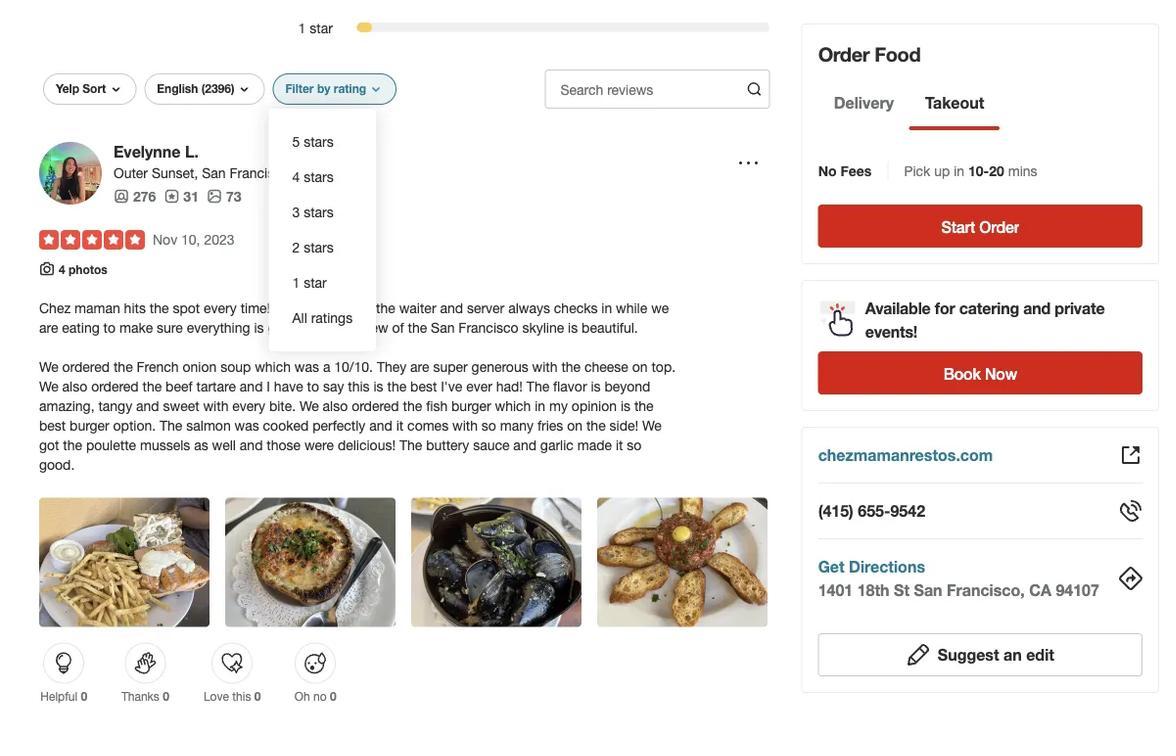 Task type: vqa. For each thing, say whether or not it's contained in the screenshot.
the rightmost 'services'
no



Task type: locate. For each thing, give the bounding box(es) containing it.
are down chez
[[39, 319, 58, 336]]

fish
[[426, 398, 448, 414]]

(0 reactions) element for thanks 0
[[163, 690, 169, 703]]

the down great,
[[338, 319, 357, 336]]

1 horizontal spatial was
[[295, 359, 319, 375]]

with down tartare
[[203, 398, 229, 414]]

so down side!
[[627, 437, 642, 453]]

also down say
[[323, 398, 348, 414]]

were
[[304, 437, 334, 453]]

a
[[323, 359, 330, 375]]

  text field
[[545, 70, 770, 109]]

ordered down eating
[[62, 359, 110, 375]]

1 vertical spatial it
[[616, 437, 623, 453]]

up
[[934, 163, 950, 179]]

0 vertical spatial 1
[[298, 20, 306, 37]]

0 right helpful
[[81, 690, 87, 703]]

1 vertical spatial the
[[160, 417, 183, 434]]

all
[[292, 310, 307, 326]]

0 vertical spatial 4
[[292, 169, 300, 185]]

3
[[292, 205, 300, 221]]

good. inside chez maman hits the spot every time! service is great, the waiter and server always checks in while we are eating to make sure everything is good. also the view of the san francisco skyline is beautiful.
[[268, 319, 303, 336]]

my
[[549, 398, 568, 414]]

book now link
[[818, 352, 1143, 395]]

and up 'delicious!'
[[369, 417, 392, 434]]

star for filter reviews by 1 star rating element
[[310, 20, 333, 37]]

is down checks
[[568, 319, 578, 336]]

on up beyond
[[632, 359, 648, 375]]

san down waiter at the left top
[[431, 319, 455, 336]]

order inside button
[[979, 217, 1019, 236]]

star up by at left
[[310, 20, 333, 37]]

francisco, up suggest an edit button
[[947, 581, 1025, 600]]

(0 reactions) element right thanks at the bottom of the page
[[163, 690, 169, 703]]

1 vertical spatial to
[[307, 378, 319, 394]]

4 inside button
[[292, 169, 300, 185]]

the up made
[[586, 417, 606, 434]]

book now
[[944, 364, 1017, 383]]

1 vertical spatial 4
[[59, 263, 65, 277]]

16 chevron down v2 image inside yelp sort popup button
[[108, 82, 124, 98]]

spot
[[173, 300, 200, 316]]

4 down "5"
[[292, 169, 300, 185]]

0 horizontal spatial burger
[[70, 417, 109, 434]]

reviews
[[607, 82, 653, 98]]

the left 'french' at the left
[[114, 359, 133, 375]]

0
[[81, 690, 87, 703], [163, 690, 169, 703], [254, 690, 261, 703], [330, 690, 336, 703]]

2 horizontal spatial san
[[914, 581, 943, 600]]

ca inside get directions 1401 18th st san francisco, ca 94107
[[1029, 581, 1052, 600]]

good. down 'got'
[[39, 457, 75, 473]]

0 horizontal spatial 4
[[59, 263, 65, 277]]

24 external link v2 image
[[1119, 444, 1143, 467]]

photos
[[69, 263, 107, 277]]

16 chevron down v2 image inside english (2396) popup button
[[236, 82, 252, 98]]

1 vertical spatial star
[[304, 275, 327, 291]]

get
[[818, 558, 845, 576]]

suggest an edit button
[[818, 634, 1143, 677]]

star for 1 star 'button'
[[304, 275, 327, 291]]

0 right love
[[254, 690, 261, 703]]

1 horizontal spatial with
[[452, 417, 478, 434]]

0 horizontal spatial it
[[396, 417, 404, 434]]

san right the st
[[914, 581, 943, 600]]

st
[[894, 581, 910, 600]]

available for catering and private events!
[[865, 299, 1105, 341]]

0 vertical spatial good.
[[268, 319, 303, 336]]

available
[[865, 299, 931, 318]]

0 horizontal spatial on
[[567, 417, 583, 434]]

this right love
[[232, 690, 251, 703]]

2 horizontal spatial with
[[532, 359, 558, 375]]

5 stars
[[292, 134, 334, 150]]

ever
[[466, 378, 492, 394]]

san inside evelynne l. outer sunset, san francisco, ca
[[202, 165, 226, 181]]

so
[[482, 417, 496, 434], [627, 437, 642, 453]]

1 vertical spatial in
[[602, 300, 612, 316]]

best up 'got'
[[39, 417, 66, 434]]

was
[[295, 359, 319, 375], [235, 417, 259, 434]]

0 vertical spatial the
[[527, 378, 550, 394]]

1 vertical spatial 1 star
[[292, 275, 327, 291]]

by
[[317, 82, 330, 96]]

1 vertical spatial ca
[[1029, 581, 1052, 600]]

1 horizontal spatial ca
[[1029, 581, 1052, 600]]

fees
[[841, 163, 872, 179]]

1 (0 reactions) element from the left
[[81, 690, 87, 703]]

this down "10/10."
[[348, 378, 370, 394]]

1 star button
[[284, 266, 360, 301]]

1 vertical spatial best
[[39, 417, 66, 434]]

to left say
[[307, 378, 319, 394]]

order right start
[[979, 217, 1019, 236]]

(0 reactions) element right no
[[330, 690, 336, 703]]

filter by rating
[[285, 82, 366, 96]]

1 horizontal spatial this
[[348, 378, 370, 394]]

in up beautiful.
[[602, 300, 612, 316]]

ordered
[[62, 359, 110, 375], [91, 378, 139, 394], [352, 398, 399, 414]]

4 stars from the top
[[304, 240, 334, 256]]

1 vertical spatial 1
[[292, 275, 300, 291]]

0 horizontal spatial to
[[103, 319, 116, 336]]

24 directions v2 image
[[1119, 567, 1143, 590]]

delicious!
[[338, 437, 396, 453]]

stars inside button
[[304, 240, 334, 256]]

1 horizontal spatial 4
[[292, 169, 300, 185]]

it down side!
[[616, 437, 623, 453]]

filter by rating button
[[273, 74, 397, 105]]

1 up filter
[[298, 20, 306, 37]]

1 stars from the top
[[304, 134, 334, 150]]

0 horizontal spatial 16 chevron down v2 image
[[108, 82, 124, 98]]

0 horizontal spatial was
[[235, 417, 259, 434]]

0 horizontal spatial san
[[202, 165, 226, 181]]

1 horizontal spatial to
[[307, 378, 319, 394]]

to
[[103, 319, 116, 336], [307, 378, 319, 394]]

1 horizontal spatial burger
[[451, 398, 491, 414]]

(415) 655-9542
[[818, 502, 925, 520]]

0 vertical spatial also
[[62, 378, 87, 394]]

amazing,
[[39, 398, 95, 414]]

stars
[[304, 134, 334, 150], [304, 169, 334, 185], [304, 205, 334, 221], [304, 240, 334, 256]]

are inside the we ordered the french onion soup which was a 10/10. they are super generous with the cheese on top. we also ordered the beef tartare and i have to say this is the best i've ever had! the flavor is beyond amazing, tangy and sweet with every bite. we also ordered the fish burger which in my opinion is the best burger option. the salmon was cooked perfectly and it comes with so many fries on the side! we got the poulette mussels as well and those were delicious! the buttery sauce and garlic made it so good.
[[410, 359, 429, 375]]

is up also
[[324, 300, 333, 316]]

stars down 5 stars button
[[304, 169, 334, 185]]

0 vertical spatial francisco,
[[230, 165, 293, 181]]

1 for 1 star 'button'
[[292, 275, 300, 291]]

french
[[137, 359, 179, 375]]

order
[[818, 42, 870, 66], [979, 217, 1019, 236]]

time!
[[241, 300, 270, 316]]

1 horizontal spatial 16 chevron down v2 image
[[236, 82, 252, 98]]

0 vertical spatial with
[[532, 359, 558, 375]]

16 chevron down v2 image right sort
[[108, 82, 124, 98]]

1 vertical spatial good.
[[39, 457, 75, 473]]

16 chevron down v2 image right (2396)
[[236, 82, 252, 98]]

0 vertical spatial ordered
[[62, 359, 110, 375]]

onion
[[183, 359, 217, 375]]

photo of evelynne l. image
[[39, 142, 102, 205]]

0 vertical spatial on
[[632, 359, 648, 375]]

0 vertical spatial it
[[396, 417, 404, 434]]

l.
[[185, 143, 199, 161]]

menu image
[[737, 152, 760, 175]]

0 vertical spatial 1 star
[[298, 20, 333, 37]]

which down had! at the left of the page
[[495, 398, 531, 414]]

it left 'comes'
[[396, 417, 404, 434]]

ca
[[297, 165, 316, 181], [1029, 581, 1052, 600]]

2 16 chevron down v2 image from the left
[[236, 82, 252, 98]]

16 chevron down v2 image inside filter by rating dropdown button
[[368, 82, 384, 98]]

16 chevron down v2 image
[[108, 82, 124, 98], [236, 82, 252, 98], [368, 82, 384, 98]]

0 vertical spatial order
[[818, 42, 870, 66]]

2 horizontal spatial in
[[954, 163, 965, 179]]

(0 reactions) element for love this 0
[[254, 690, 261, 703]]

always
[[508, 300, 550, 316]]

1 horizontal spatial best
[[410, 378, 437, 394]]

0 vertical spatial which
[[255, 359, 291, 375]]

eating
[[62, 319, 100, 336]]

tab list
[[818, 91, 1000, 130]]

order up delivery
[[818, 42, 870, 66]]

1 horizontal spatial are
[[410, 359, 429, 375]]

0 horizontal spatial ca
[[297, 165, 316, 181]]

good. down the service
[[268, 319, 303, 336]]

was left a
[[295, 359, 319, 375]]

24 pencil v2 image
[[906, 643, 930, 667]]

and right waiter at the left top
[[440, 300, 463, 316]]

waiter
[[399, 300, 436, 316]]

every up everything
[[204, 300, 237, 316]]

outer
[[114, 165, 148, 181]]

are right they
[[410, 359, 429, 375]]

1 16 chevron down v2 image from the left
[[108, 82, 124, 98]]

4 (0 reactions) element from the left
[[330, 690, 336, 703]]

got
[[39, 437, 59, 453]]

(0 reactions) element for helpful 0
[[81, 690, 87, 703]]

0 vertical spatial best
[[410, 378, 437, 394]]

2 vertical spatial the
[[399, 437, 422, 453]]

1 vertical spatial which
[[495, 398, 531, 414]]

ca down 5 stars
[[297, 165, 316, 181]]

sauce
[[473, 437, 510, 453]]

san
[[202, 165, 226, 181], [431, 319, 455, 336], [914, 581, 943, 600]]

every left bite.
[[232, 398, 265, 414]]

and right "well"
[[240, 437, 263, 453]]

stars inside "button"
[[304, 205, 334, 221]]

0 vertical spatial to
[[103, 319, 116, 336]]

1 vertical spatial san
[[431, 319, 455, 336]]

photos element
[[207, 187, 241, 207]]

1 up the service
[[292, 275, 300, 291]]

takeout tab panel
[[818, 130, 1000, 138]]

0 vertical spatial burger
[[451, 398, 491, 414]]

stars right 2
[[304, 240, 334, 256]]

0 horizontal spatial this
[[232, 690, 251, 703]]

1 star inside 1 star 'button'
[[292, 275, 327, 291]]

good.
[[268, 319, 303, 336], [39, 457, 75, 473]]

tartare
[[196, 378, 236, 394]]

ordered up the tangy
[[91, 378, 139, 394]]

0 horizontal spatial in
[[535, 398, 546, 414]]

search
[[560, 82, 603, 98]]

1 star up by at left
[[298, 20, 333, 37]]

0 vertical spatial in
[[954, 163, 965, 179]]

events!
[[865, 323, 918, 341]]

with up buttery
[[452, 417, 478, 434]]

1 horizontal spatial good.
[[268, 319, 303, 336]]

and inside chez maman hits the spot every time! service is great, the waiter and server always checks in while we are eating to make sure everything is good. also the view of the san francisco skyline is beautiful.
[[440, 300, 463, 316]]

2 0 from the left
[[163, 690, 169, 703]]

1 vertical spatial order
[[979, 217, 1019, 236]]

star up the service
[[304, 275, 327, 291]]

5
[[292, 134, 300, 150]]

4 right 16 camera v2 'image'
[[59, 263, 65, 277]]

on right fries
[[567, 417, 583, 434]]

in left my
[[535, 398, 546, 414]]

in right up
[[954, 163, 965, 179]]

ca inside evelynne l. outer sunset, san francisco, ca
[[297, 165, 316, 181]]

1 horizontal spatial the
[[399, 437, 422, 453]]

0 horizontal spatial best
[[39, 417, 66, 434]]

sunset,
[[152, 165, 198, 181]]

2 vertical spatial san
[[914, 581, 943, 600]]

1 star inside filter reviews by 1 star rating element
[[298, 20, 333, 37]]

now
[[985, 364, 1017, 383]]

the down they
[[387, 378, 407, 394]]

4
[[292, 169, 300, 185], [59, 263, 65, 277]]

(0 reactions) element for oh no 0
[[330, 690, 336, 703]]

1 horizontal spatial san
[[431, 319, 455, 336]]

1 horizontal spatial also
[[323, 398, 348, 414]]

(0 reactions) element right helpful
[[81, 690, 87, 703]]

stars for 4 stars
[[304, 169, 334, 185]]

ratings
[[311, 310, 353, 326]]

to down 'maman'
[[103, 319, 116, 336]]

1 vertical spatial on
[[567, 417, 583, 434]]

every inside chez maman hits the spot every time! service is great, the waiter and server always checks in while we are eating to make sure everything is good. also the view of the san francisco skyline is beautiful.
[[204, 300, 237, 316]]

is down time!
[[254, 319, 264, 336]]

4 0 from the left
[[330, 690, 336, 703]]

1 vertical spatial ordered
[[91, 378, 139, 394]]

best up fish
[[410, 378, 437, 394]]

3 16 chevron down v2 image from the left
[[368, 82, 384, 98]]

16 chevron down v2 image for english (2396)
[[236, 82, 252, 98]]

2023
[[204, 232, 235, 248]]

0 right no
[[330, 690, 336, 703]]

francisco, up 73
[[230, 165, 293, 181]]

2 (0 reactions) element from the left
[[163, 690, 169, 703]]

stars right 3
[[304, 205, 334, 221]]

73
[[226, 189, 241, 205]]

24 phone v2 image
[[1119, 499, 1143, 523]]

also up amazing,
[[62, 378, 87, 394]]

0 vertical spatial san
[[202, 165, 226, 181]]

beautiful.
[[582, 319, 638, 336]]

1 vertical spatial are
[[410, 359, 429, 375]]

4 for 4 photos
[[59, 263, 65, 277]]

2 vertical spatial in
[[535, 398, 546, 414]]

san up 16 photos v2
[[202, 165, 226, 181]]

ca left 94107
[[1029, 581, 1052, 600]]

ordered up 'delicious!'
[[352, 398, 399, 414]]

also
[[307, 319, 334, 336]]

english (2396)
[[157, 82, 234, 96]]

helpful
[[40, 690, 77, 703]]

0 vertical spatial star
[[310, 20, 333, 37]]

salmon
[[186, 417, 231, 434]]

16 chevron down v2 image right rating
[[368, 82, 384, 98]]

(0 reactions) element right love
[[254, 690, 261, 703]]

1 inside 1 star 'button'
[[292, 275, 300, 291]]

1 vertical spatial with
[[203, 398, 229, 414]]

1 vertical spatial so
[[627, 437, 642, 453]]

which up i
[[255, 359, 291, 375]]

1 horizontal spatial it
[[616, 437, 623, 453]]

16 chevron down v2 image for filter by rating
[[368, 82, 384, 98]]

1 vertical spatial francisco,
[[947, 581, 1025, 600]]

0 horizontal spatial with
[[203, 398, 229, 414]]

16 chevron down v2 image for yelp sort
[[108, 82, 124, 98]]

1 horizontal spatial order
[[979, 217, 1019, 236]]

server
[[467, 300, 505, 316]]

0 horizontal spatial so
[[482, 417, 496, 434]]

generous
[[472, 359, 528, 375]]

3 stars from the top
[[304, 205, 334, 221]]

0 vertical spatial are
[[39, 319, 58, 336]]

the down 'comes'
[[399, 437, 422, 453]]

0 horizontal spatial also
[[62, 378, 87, 394]]

0 horizontal spatial are
[[39, 319, 58, 336]]

super
[[433, 359, 468, 375]]

with
[[532, 359, 558, 375], [203, 398, 229, 414], [452, 417, 478, 434]]

0 vertical spatial so
[[482, 417, 496, 434]]

love
[[204, 690, 229, 703]]

nov 10, 2023
[[153, 232, 235, 248]]

francisco, inside evelynne l. outer sunset, san francisco, ca
[[230, 165, 293, 181]]

so up sauce on the bottom of page
[[482, 417, 496, 434]]

stars right "5"
[[304, 134, 334, 150]]

0 right thanks at the bottom of the page
[[163, 690, 169, 703]]

burger up poulette
[[70, 417, 109, 434]]

2 stars from the top
[[304, 169, 334, 185]]

1 star up the service
[[292, 275, 327, 291]]

search image
[[747, 82, 762, 98]]

1 inside filter reviews by 1 star rating element
[[298, 20, 306, 37]]

0 horizontal spatial good.
[[39, 457, 75, 473]]

2 horizontal spatial 16 chevron down v2 image
[[368, 82, 384, 98]]

the up mussels
[[160, 417, 183, 434]]

1 vertical spatial every
[[232, 398, 265, 414]]

the down 'french' at the left
[[142, 378, 162, 394]]

and left private
[[1023, 299, 1051, 318]]

tab list containing delivery
[[818, 91, 1000, 130]]

(0 reactions) element
[[81, 690, 87, 703], [163, 690, 169, 703], [254, 690, 261, 703], [330, 690, 336, 703]]

1 star for filter reviews by 1 star rating element
[[298, 20, 333, 37]]

0 vertical spatial was
[[295, 359, 319, 375]]

3 stars button
[[284, 195, 360, 230]]

1 horizontal spatial in
[[602, 300, 612, 316]]

star inside 'button'
[[304, 275, 327, 291]]

the up my
[[527, 378, 550, 394]]

0 vertical spatial ca
[[297, 165, 316, 181]]

start order
[[941, 217, 1019, 236]]

0 vertical spatial this
[[348, 378, 370, 394]]

which
[[255, 359, 291, 375], [495, 398, 531, 414]]

0 vertical spatial every
[[204, 300, 237, 316]]

with up flavor
[[532, 359, 558, 375]]

great,
[[337, 300, 372, 316]]

burger
[[451, 398, 491, 414], [70, 417, 109, 434]]

1 horizontal spatial francisco,
[[947, 581, 1025, 600]]

was up "well"
[[235, 417, 259, 434]]

no fees
[[818, 163, 872, 179]]

burger down ever
[[451, 398, 491, 414]]

0 horizontal spatial which
[[255, 359, 291, 375]]

3 (0 reactions) element from the left
[[254, 690, 261, 703]]

garlic
[[540, 437, 574, 453]]

0 horizontal spatial francisco,
[[230, 165, 293, 181]]



Task type: describe. For each thing, give the bounding box(es) containing it.
1 horizontal spatial so
[[627, 437, 642, 453]]

the up view
[[376, 300, 395, 316]]

16 camera v2 image
[[39, 262, 55, 277]]

no
[[313, 690, 327, 703]]

i
[[267, 378, 270, 394]]

the down beyond
[[634, 398, 654, 414]]

get directions link
[[818, 558, 925, 576]]

love this 0
[[204, 690, 261, 703]]

to inside the we ordered the french onion soup which was a 10/10. they are super generous with the cheese on top. we also ordered the beef tartare and i have to say this is the best i've ever had! the flavor is beyond amazing, tangy and sweet with every bite. we also ordered the fish burger which in my opinion is the best burger option. the salmon was cooked perfectly and it comes with so many fries on the side! we got the poulette mussels as well and those were delicious! the buttery sauce and garlic made it so good.
[[307, 378, 319, 394]]

made
[[577, 437, 612, 453]]

655-
[[858, 502, 891, 520]]

chez maman hits the spot every time! service is great, the waiter and server always checks in while we are eating to make sure everything is good. also the view of the san francisco skyline is beautiful.
[[39, 300, 669, 336]]

0 horizontal spatial the
[[160, 417, 183, 434]]

3 stars
[[292, 205, 334, 221]]

filter reviews by 1 star rating element
[[274, 19, 770, 39]]

every inside the we ordered the french onion soup which was a 10/10. they are super generous with the cheese on top. we also ordered the beef tartare and i have to say this is the best i've ever had! the flavor is beyond amazing, tangy and sweet with every bite. we also ordered the fish burger which in my opinion is the best burger option. the salmon was cooked perfectly and it comes with so many fries on the side! we got the poulette mussels as well and those were delicious! the buttery sauce and garlic made it so good.
[[232, 398, 265, 414]]

276
[[133, 189, 156, 205]]

get directions 1401 18th st san francisco, ca 94107
[[818, 558, 1099, 600]]

the left fish
[[403, 398, 422, 414]]

catering
[[959, 299, 1019, 318]]

fries
[[537, 417, 563, 434]]

hits
[[124, 300, 146, 316]]

1 for filter reviews by 1 star rating element
[[298, 20, 306, 37]]

an
[[1004, 646, 1022, 664]]

oh
[[295, 690, 310, 703]]

for
[[935, 299, 955, 318]]

the up flavor
[[561, 359, 581, 375]]

18th
[[857, 581, 890, 600]]

chez
[[39, 300, 71, 316]]

1 0 from the left
[[81, 690, 87, 703]]

we ordered the french onion soup which was a 10/10. they are super generous with the cheese on top. we also ordered the beef tartare and i have to say this is the best i've ever had! the flavor is beyond amazing, tangy and sweet with every bite. we also ordered the fish burger which in my opinion is the best burger option. the salmon was cooked perfectly and it comes with so many fries on the side! we got the poulette mussels as well and those were delicious! the buttery sauce and garlic made it so good.
[[39, 359, 676, 473]]

flavor
[[553, 378, 587, 394]]

yelp sort button
[[43, 74, 136, 105]]

are inside chez maman hits the spot every time! service is great, the waiter and server always checks in while we are eating to make sure everything is good. also the view of the san francisco skyline is beautiful.
[[39, 319, 58, 336]]

say
[[323, 378, 344, 394]]

suggest an edit
[[938, 646, 1054, 664]]

stars for 5 stars
[[304, 134, 334, 150]]

search reviews
[[560, 82, 653, 98]]

10/10.
[[334, 359, 373, 375]]

helpful 0
[[40, 690, 87, 703]]

thanks
[[121, 690, 159, 703]]

have
[[274, 378, 303, 394]]

many
[[500, 417, 534, 434]]

book
[[944, 364, 981, 383]]

edit
[[1026, 646, 1054, 664]]

pick
[[904, 163, 931, 179]]

start
[[941, 217, 975, 236]]

to inside chez maman hits the spot every time! service is great, the waiter and server always checks in while we are eating to make sure everything is good. also the view of the san francisco skyline is beautiful.
[[103, 319, 116, 336]]

mins
[[1008, 163, 1037, 179]]

0 horizontal spatial order
[[818, 42, 870, 66]]

checks
[[554, 300, 598, 316]]

in inside the we ordered the french onion soup which was a 10/10. they are super generous with the cheese on top. we also ordered the beef tartare and i have to say this is the best i've ever had! the flavor is beyond amazing, tangy and sweet with every bite. we also ordered the fish burger which in my opinion is the best burger option. the salmon was cooked perfectly and it comes with so many fries on the side! we got the poulette mussels as well and those were delicious! the buttery sauce and garlic made it so good.
[[535, 398, 546, 414]]

31
[[183, 189, 199, 205]]

side!
[[610, 417, 638, 434]]

they
[[377, 359, 407, 375]]

the right 'got'
[[63, 437, 82, 453]]

is up opinion
[[591, 378, 601, 394]]

directions
[[849, 558, 925, 576]]

stars for 2 stars
[[304, 240, 334, 256]]

francisco, inside get directions 1401 18th st san francisco, ca 94107
[[947, 581, 1025, 600]]

the up sure
[[150, 300, 169, 316]]

tangy
[[98, 398, 132, 414]]

cooked
[[263, 417, 309, 434]]

nov
[[153, 232, 177, 248]]

20
[[989, 163, 1004, 179]]

those
[[267, 437, 301, 453]]

had!
[[496, 378, 523, 394]]

4 photos
[[59, 263, 107, 277]]

skyline
[[522, 319, 564, 336]]

16 photos v2 image
[[207, 189, 222, 205]]

94107
[[1056, 581, 1099, 600]]

this inside the we ordered the french onion soup which was a 10/10. they are super generous with the cheese on top. we also ordered the beef tartare and i have to say this is the best i've ever had! the flavor is beyond amazing, tangy and sweet with every bite. we also ordered the fish burger which in my opinion is the best burger option. the salmon was cooked perfectly and it comes with so many fries on the side! we got the poulette mussels as well and those were delicious! the buttery sauce and garlic made it so good.
[[348, 378, 370, 394]]

stars for 3 stars
[[304, 205, 334, 221]]

rating
[[334, 82, 366, 96]]

the right of
[[408, 319, 427, 336]]

san inside chez maman hits the spot every time! service is great, the waiter and server always checks in while we are eating to make sure everything is good. also the view of the san francisco skyline is beautiful.
[[431, 319, 455, 336]]

is up side!
[[621, 398, 631, 414]]

16 friends v2 image
[[114, 189, 129, 205]]

(415)
[[818, 502, 854, 520]]

san inside get directions 1401 18th st san francisco, ca 94107
[[914, 581, 943, 600]]

1401
[[818, 581, 853, 600]]

and up option.
[[136, 398, 159, 414]]

1 star for 1 star 'button'
[[292, 275, 327, 291]]

chezmamanrestos.com
[[818, 446, 993, 465]]

private
[[1055, 299, 1105, 318]]

5 star rating image
[[39, 230, 145, 250]]

is down they
[[374, 378, 383, 394]]

16 review v2 image
[[164, 189, 180, 205]]

1 horizontal spatial which
[[495, 398, 531, 414]]

poulette
[[86, 437, 136, 453]]

bite.
[[269, 398, 296, 414]]

view
[[361, 319, 388, 336]]

we
[[651, 300, 669, 316]]

1 vertical spatial also
[[323, 398, 348, 414]]

and down many
[[513, 437, 537, 453]]

maman
[[74, 300, 120, 316]]

4 for 4 stars
[[292, 169, 300, 185]]

2 horizontal spatial the
[[527, 378, 550, 394]]

1 horizontal spatial on
[[632, 359, 648, 375]]

francisco
[[459, 319, 519, 336]]

1 vertical spatial burger
[[70, 417, 109, 434]]

yelp
[[56, 82, 79, 96]]

1 vertical spatial was
[[235, 417, 259, 434]]

reviews element
[[164, 187, 199, 207]]

2 vertical spatial with
[[452, 417, 478, 434]]

friends element
[[114, 187, 156, 207]]

sort
[[83, 82, 106, 96]]

comes
[[407, 417, 449, 434]]

(2396)
[[201, 82, 234, 96]]

buttery
[[426, 437, 469, 453]]

evelynne l. outer sunset, san francisco, ca
[[114, 143, 316, 181]]

suggest
[[938, 646, 999, 664]]

and inside available for catering and private events!
[[1023, 299, 1051, 318]]

2 vertical spatial ordered
[[352, 398, 399, 414]]

good. inside the we ordered the french onion soup which was a 10/10. they are super generous with the cheese on top. we also ordered the beef tartare and i have to say this is the best i've ever had! the flavor is beyond amazing, tangy and sweet with every bite. we also ordered the fish burger which in my opinion is the best burger option. the salmon was cooked perfectly and it comes with so many fries on the side! we got the poulette mussels as well and those were delicious! the buttery sauce and garlic made it so good.
[[39, 457, 75, 473]]

evelynne
[[114, 143, 181, 161]]

in inside chez maman hits the spot every time! service is great, the waiter and server always checks in while we are eating to make sure everything is good. also the view of the san francisco skyline is beautiful.
[[602, 300, 612, 316]]

filter
[[285, 82, 314, 96]]

i've
[[441, 378, 462, 394]]

oh no 0
[[295, 690, 336, 703]]

and left i
[[240, 378, 263, 394]]

3 0 from the left
[[254, 690, 261, 703]]

takeout
[[925, 94, 984, 112]]

perfectly
[[312, 417, 366, 434]]



